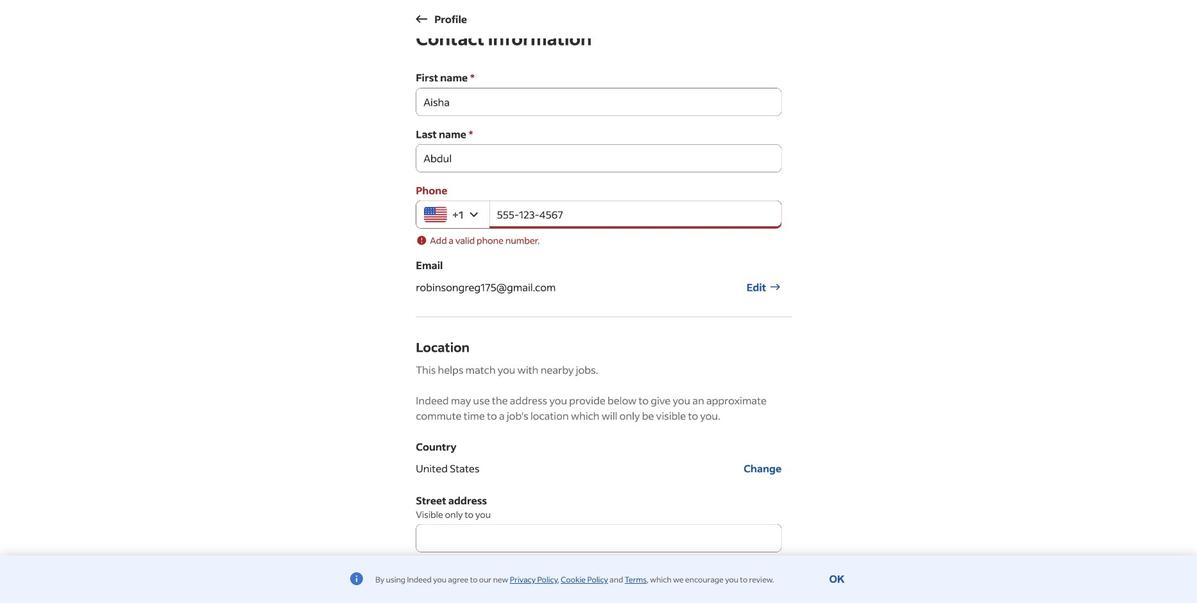 Task type: vqa. For each thing, say whether or not it's contained in the screenshot.
Type phone number Telephone Field
yes



Task type: locate. For each thing, give the bounding box(es) containing it.
None field
[[416, 88, 782, 116], [416, 144, 782, 173], [416, 525, 782, 553], [416, 88, 782, 116], [416, 144, 782, 173], [416, 525, 782, 553]]



Task type: describe. For each thing, give the bounding box(es) containing it.
Type phone number telephone field
[[489, 201, 782, 229]]

contact information element
[[416, 27, 792, 604]]



